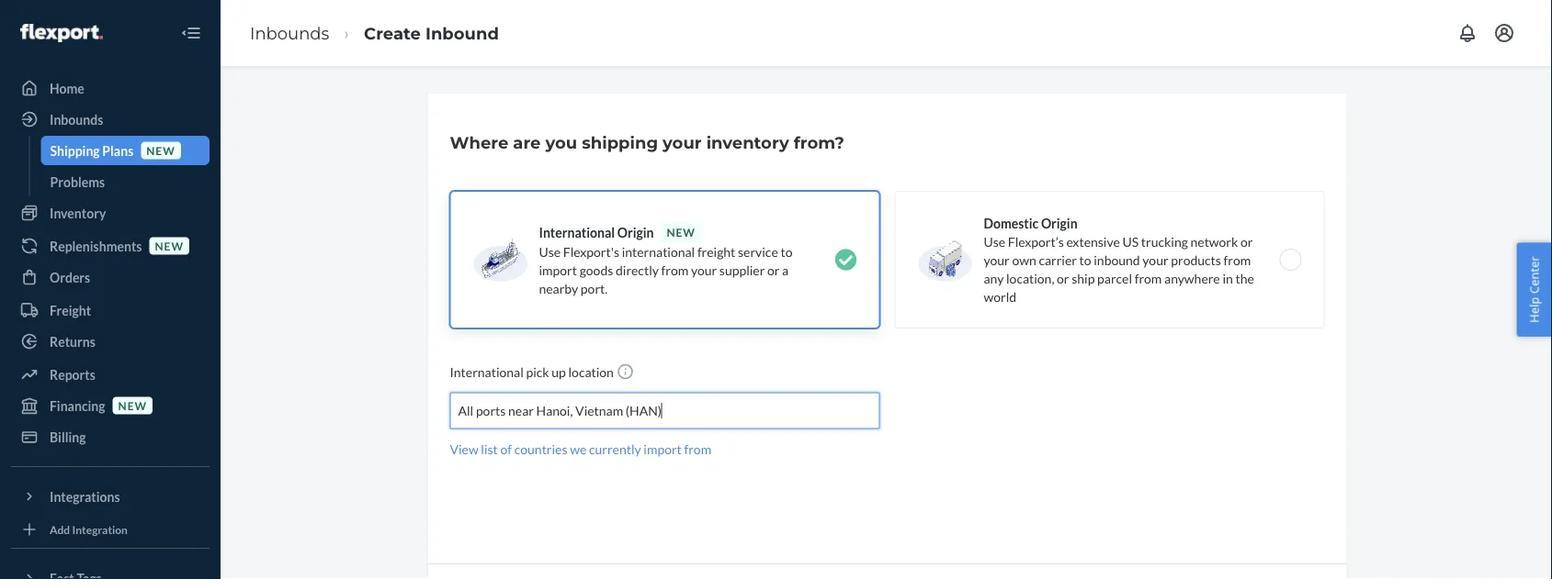 Task type: locate. For each thing, give the bounding box(es) containing it.
from down international
[[661, 262, 688, 278]]

to up ship
[[1079, 252, 1091, 268]]

international left pick
[[450, 365, 524, 380]]

origin up international
[[617, 225, 654, 240]]

home link
[[11, 74, 210, 103]]

new up orders link
[[155, 239, 184, 253]]

or
[[1241, 234, 1253, 249], [767, 262, 780, 278], [1057, 271, 1069, 286]]

origin for domestic
[[1041, 215, 1078, 231]]

domestic
[[984, 215, 1039, 231]]

a
[[782, 262, 789, 278]]

0 vertical spatial import
[[539, 262, 577, 278]]

or right network on the right top
[[1241, 234, 1253, 249]]

origin up flexport's
[[1041, 215, 1078, 231]]

international for international pick up location
[[450, 365, 524, 380]]

import
[[539, 262, 577, 278], [644, 442, 682, 458]]

1 vertical spatial inbounds
[[50, 112, 103, 127]]

from?
[[794, 132, 844, 153]]

billing link
[[11, 423, 210, 452]]

inventory
[[50, 205, 106, 221]]

open notifications image
[[1456, 22, 1479, 44]]

import inside button
[[644, 442, 682, 458]]

import up nearby
[[539, 262, 577, 278]]

0 horizontal spatial import
[[539, 262, 577, 278]]

origin
[[1041, 215, 1078, 231], [617, 225, 654, 240]]

integrations
[[50, 489, 120, 505]]

your
[[663, 132, 702, 153], [984, 252, 1010, 268], [1143, 252, 1168, 268], [691, 262, 717, 278]]

0 horizontal spatial origin
[[617, 225, 654, 240]]

or left a at the right top of the page
[[767, 262, 780, 278]]

import right the "currently"
[[644, 442, 682, 458]]

0 horizontal spatial international
[[450, 365, 524, 380]]

new for replenishments
[[155, 239, 184, 253]]

we
[[570, 442, 586, 458]]

new for international origin
[[667, 226, 696, 239]]

flexport's
[[563, 244, 619, 260]]

own
[[1012, 252, 1036, 268]]

view list of countries we currently import from
[[450, 442, 711, 458]]

to inside use flexport's international freight service to import goods directly from your supplier or a nearby port.
[[781, 244, 792, 260]]

to up a at the right top of the page
[[781, 244, 792, 260]]

create
[[364, 23, 421, 43]]

domestic origin use flexport's extensive us trucking network or your own carrier to inbound your products from any location, or ship parcel from anywhere in the world
[[984, 215, 1254, 305]]

location
[[568, 365, 614, 380]]

inventory
[[706, 132, 789, 153]]

new for financing
[[118, 399, 147, 413]]

1 horizontal spatial origin
[[1041, 215, 1078, 231]]

orders link
[[11, 263, 210, 292]]

import inside use flexport's international freight service to import goods directly from your supplier or a nearby port.
[[539, 262, 577, 278]]

breadcrumbs navigation
[[235, 6, 514, 60]]

nearby
[[539, 281, 578, 296]]

0 vertical spatial inbounds
[[250, 23, 329, 43]]

add integration link
[[11, 519, 210, 541]]

you
[[545, 132, 577, 153]]

center
[[1526, 257, 1542, 294]]

reports link
[[11, 360, 210, 390]]

0 horizontal spatial or
[[767, 262, 780, 278]]

1 horizontal spatial use
[[984, 234, 1005, 249]]

0 vertical spatial inbounds link
[[250, 23, 329, 43]]

new for shipping plans
[[146, 144, 175, 157]]

inbounds
[[250, 23, 329, 43], [50, 112, 103, 127]]

international for international origin
[[539, 225, 615, 240]]

problems link
[[41, 167, 210, 197]]

new
[[146, 144, 175, 157], [667, 226, 696, 239], [155, 239, 184, 253], [118, 399, 147, 413]]

freight
[[697, 244, 735, 260]]

use down domestic
[[984, 234, 1005, 249]]

from right the "currently"
[[684, 442, 711, 458]]

add
[[50, 523, 70, 537]]

import for goods
[[539, 262, 577, 278]]

0 vertical spatial international
[[539, 225, 615, 240]]

world
[[984, 289, 1016, 305]]

0 horizontal spatial use
[[539, 244, 561, 260]]

directly
[[616, 262, 659, 278]]

new up international
[[667, 226, 696, 239]]

1 horizontal spatial inbounds
[[250, 23, 329, 43]]

inbounds link
[[250, 23, 329, 43], [11, 105, 210, 134]]

new down reports link
[[118, 399, 147, 413]]

your right shipping
[[663, 132, 702, 153]]

use up nearby
[[539, 244, 561, 260]]

where are you shipping your inventory from?
[[450, 132, 844, 153]]

1 horizontal spatial international
[[539, 225, 615, 240]]

0 horizontal spatial inbounds link
[[11, 105, 210, 134]]

origin inside domestic origin use flexport's extensive us trucking network or your own carrier to inbound your products from any location, or ship parcel from anywhere in the world
[[1041, 215, 1078, 231]]

to
[[781, 244, 792, 260], [1079, 252, 1091, 268]]

international up flexport's
[[539, 225, 615, 240]]

1 vertical spatial import
[[644, 442, 682, 458]]

shipping
[[582, 132, 658, 153]]

1 horizontal spatial to
[[1079, 252, 1091, 268]]

new right plans
[[146, 144, 175, 157]]

inbound
[[425, 23, 499, 43]]

use
[[984, 234, 1005, 249], [539, 244, 561, 260]]

or down carrier
[[1057, 271, 1069, 286]]

inventory link
[[11, 198, 210, 228]]

integrations button
[[11, 482, 210, 512]]

help center
[[1526, 257, 1542, 323]]

trucking
[[1141, 234, 1188, 249]]

help center button
[[1517, 243, 1552, 337]]

your inside use flexport's international freight service to import goods directly from your supplier or a nearby port.
[[691, 262, 717, 278]]

orders
[[50, 270, 90, 285]]

from
[[1224, 252, 1251, 268], [661, 262, 688, 278], [1135, 271, 1162, 286], [684, 442, 711, 458]]

your up any at right
[[984, 252, 1010, 268]]

inbound
[[1094, 252, 1140, 268]]

1 vertical spatial international
[[450, 365, 524, 380]]

anywhere
[[1164, 271, 1220, 286]]

returns link
[[11, 327, 210, 357]]

None text field
[[458, 402, 663, 420]]

1 vertical spatial inbounds link
[[11, 105, 210, 134]]

to inside domestic origin use flexport's extensive us trucking network or your own carrier to inbound your products from any location, or ship parcel from anywhere in the world
[[1079, 252, 1091, 268]]

your down trucking at the top of page
[[1143, 252, 1168, 268]]

1 horizontal spatial import
[[644, 442, 682, 458]]

your down freight
[[691, 262, 717, 278]]

create inbound link
[[364, 23, 499, 43]]

add integration
[[50, 523, 128, 537]]

in
[[1222, 271, 1233, 286]]

financing
[[50, 398, 105, 414]]

international
[[539, 225, 615, 240], [450, 365, 524, 380]]

1 horizontal spatial or
[[1057, 271, 1069, 286]]

0 horizontal spatial to
[[781, 244, 792, 260]]

flexport's
[[1008, 234, 1064, 249]]



Task type: vqa. For each thing, say whether or not it's contained in the screenshot.
topmost import
yes



Task type: describe. For each thing, give the bounding box(es) containing it.
international origin
[[539, 225, 654, 240]]

create inbound
[[364, 23, 499, 43]]

replenishments
[[50, 238, 142, 254]]

billing
[[50, 430, 86, 445]]

origin for international
[[617, 225, 654, 240]]

check circle image
[[835, 249, 857, 271]]

ship
[[1072, 271, 1095, 286]]

the
[[1235, 271, 1254, 286]]

close navigation image
[[180, 22, 202, 44]]

are
[[513, 132, 541, 153]]

use inside use flexport's international freight service to import goods directly from your supplier or a nearby port.
[[539, 244, 561, 260]]

integration
[[72, 523, 128, 537]]

from right parcel
[[1135, 271, 1162, 286]]

goods
[[580, 262, 613, 278]]

countries
[[514, 442, 567, 458]]

plans
[[102, 143, 133, 159]]

1 horizontal spatial inbounds link
[[250, 23, 329, 43]]

use flexport's international freight service to import goods directly from your supplier or a nearby port.
[[539, 244, 792, 296]]

port.
[[581, 281, 608, 296]]

international pick up location
[[450, 365, 616, 380]]

view list of countries we currently import from button
[[450, 441, 711, 459]]

view
[[450, 442, 478, 458]]

0 horizontal spatial inbounds
[[50, 112, 103, 127]]

or inside use flexport's international freight service to import goods directly from your supplier or a nearby port.
[[767, 262, 780, 278]]

from inside use flexport's international freight service to import goods directly from your supplier or a nearby port.
[[661, 262, 688, 278]]

help
[[1526, 297, 1542, 323]]

shipping plans
[[50, 143, 133, 159]]

returns
[[50, 334, 95, 350]]

home
[[50, 80, 84, 96]]

carrier
[[1039, 252, 1077, 268]]

2 horizontal spatial or
[[1241, 234, 1253, 249]]

network
[[1190, 234, 1238, 249]]

us
[[1122, 234, 1139, 249]]

up
[[552, 365, 566, 380]]

location,
[[1006, 271, 1054, 286]]

supplier
[[719, 262, 765, 278]]

any
[[984, 271, 1004, 286]]

freight link
[[11, 296, 210, 325]]

products
[[1171, 252, 1221, 268]]

list
[[481, 442, 498, 458]]

use inside domestic origin use flexport's extensive us trucking network or your own carrier to inbound your products from any location, or ship parcel from anywhere in the world
[[984, 234, 1005, 249]]

extensive
[[1066, 234, 1120, 249]]

inbounds inside breadcrumbs navigation
[[250, 23, 329, 43]]

from inside button
[[684, 442, 711, 458]]

parcel
[[1097, 271, 1132, 286]]

pick
[[526, 365, 549, 380]]

currently
[[589, 442, 641, 458]]

international
[[622, 244, 695, 260]]

where
[[450, 132, 508, 153]]

of
[[500, 442, 512, 458]]

flexport logo image
[[20, 24, 103, 42]]

shipping
[[50, 143, 100, 159]]

reports
[[50, 367, 95, 383]]

freight
[[50, 303, 91, 318]]

service
[[738, 244, 778, 260]]

from up the the
[[1224, 252, 1251, 268]]

problems
[[50, 174, 105, 190]]

open account menu image
[[1493, 22, 1515, 44]]

import for from
[[644, 442, 682, 458]]



